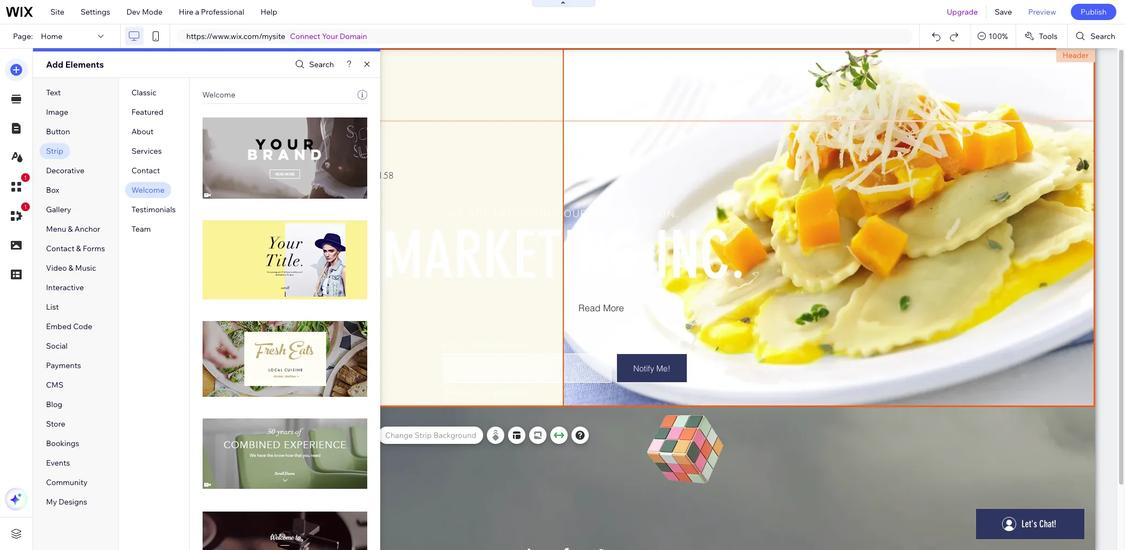 Task type: vqa. For each thing, say whether or not it's contained in the screenshot.
the top PAGE
no



Task type: locate. For each thing, give the bounding box(es) containing it.
services
[[132, 146, 162, 156]]

image
[[46, 107, 68, 117]]

community
[[46, 478, 88, 488]]

team
[[132, 224, 151, 234]]

& right video
[[69, 263, 74, 273]]

0 horizontal spatial search button
[[293, 57, 334, 72]]

dev
[[127, 7, 140, 17]]

1 button left 'menu'
[[5, 203, 30, 228]]

1 horizontal spatial search button
[[1069, 24, 1126, 48]]

1 button
[[5, 173, 30, 198], [5, 203, 30, 228]]

save button
[[987, 0, 1021, 24]]

code
[[73, 322, 92, 332]]

search down publish
[[1091, 31, 1116, 41]]

help
[[261, 7, 277, 17]]

designs
[[59, 498, 87, 507]]

forms
[[83, 244, 105, 254]]

0 vertical spatial contact
[[132, 166, 160, 176]]

1 vertical spatial &
[[76, 244, 81, 254]]

0 horizontal spatial welcome
[[132, 185, 165, 195]]

&
[[68, 224, 73, 234], [76, 244, 81, 254], [69, 263, 74, 273]]

publish button
[[1072, 4, 1117, 20]]

gallery
[[46, 205, 71, 215]]

1 horizontal spatial strip
[[305, 411, 322, 421]]

tools
[[1040, 31, 1058, 41]]

preview button
[[1021, 0, 1065, 24]]

1
[[24, 175, 27, 181], [24, 204, 27, 210]]

menu & anchor
[[46, 224, 100, 234]]

manage
[[306, 431, 334, 441]]

1 vertical spatial 1 button
[[5, 203, 30, 228]]

1 horizontal spatial contact
[[132, 166, 160, 176]]

2 vertical spatial &
[[69, 263, 74, 273]]

1 left decorative in the left of the page
[[24, 175, 27, 181]]

2 1 from the top
[[24, 204, 27, 210]]

search button down connect
[[293, 57, 334, 72]]

100% button
[[972, 24, 1016, 48]]

button
[[46, 127, 70, 137]]

strip down button
[[46, 146, 63, 156]]

search button down publish button
[[1069, 24, 1126, 48]]

add elements
[[46, 59, 104, 70]]

save
[[995, 7, 1013, 17]]

my
[[46, 498, 57, 507]]

0 vertical spatial 1 button
[[5, 173, 30, 198]]

https://www.wix.com/mysite connect your domain
[[186, 31, 367, 41]]

1 1 button from the top
[[5, 173, 30, 198]]

contact up video
[[46, 244, 75, 254]]

1 vertical spatial strip
[[305, 411, 322, 421]]

elements
[[65, 59, 104, 70]]

my designs
[[46, 498, 87, 507]]

& right 'menu'
[[68, 224, 73, 234]]

events
[[46, 459, 70, 468]]

change strip background
[[385, 431, 477, 441]]

payments
[[46, 361, 81, 371]]

upgrade
[[948, 7, 979, 17]]

strip up manage
[[305, 411, 322, 421]]

search
[[1091, 31, 1116, 41], [309, 60, 334, 69]]

header
[[1063, 50, 1090, 60]]

text
[[46, 88, 61, 98]]

classic
[[132, 88, 156, 98]]

strip
[[46, 146, 63, 156], [305, 411, 322, 421], [415, 431, 432, 441]]

cms
[[46, 381, 63, 390]]

0 vertical spatial search
[[1091, 31, 1116, 41]]

about
[[132, 127, 154, 137]]

1 vertical spatial contact
[[46, 244, 75, 254]]

welcome
[[202, 90, 236, 100], [132, 185, 165, 195]]

1 button left box
[[5, 173, 30, 198]]

1 left gallery
[[24, 204, 27, 210]]

0 vertical spatial 1
[[24, 175, 27, 181]]

background
[[434, 431, 477, 441]]

0 horizontal spatial contact
[[46, 244, 75, 254]]

0 vertical spatial &
[[68, 224, 73, 234]]

strip right "change"
[[415, 431, 432, 441]]

bookings
[[46, 439, 79, 449]]

search button
[[1069, 24, 1126, 48], [293, 57, 334, 72]]

0 vertical spatial strip
[[46, 146, 63, 156]]

0 vertical spatial search button
[[1069, 24, 1126, 48]]

& left forms
[[76, 244, 81, 254]]

interactive
[[46, 283, 84, 293]]

music
[[75, 263, 96, 273]]

contact down services
[[132, 166, 160, 176]]

1 horizontal spatial welcome
[[202, 90, 236, 100]]

home
[[41, 31, 62, 41]]

2 horizontal spatial strip
[[415, 431, 432, 441]]

1 vertical spatial search
[[309, 60, 334, 69]]

0 horizontal spatial strip
[[46, 146, 63, 156]]

search down your
[[309, 60, 334, 69]]

contact & forms
[[46, 244, 105, 254]]

1 vertical spatial 1
[[24, 204, 27, 210]]

1 vertical spatial welcome
[[132, 185, 165, 195]]

contact
[[132, 166, 160, 176], [46, 244, 75, 254]]

manage columns
[[306, 431, 368, 441]]



Task type: describe. For each thing, give the bounding box(es) containing it.
video
[[46, 263, 67, 273]]

dev mode
[[127, 7, 163, 17]]

add
[[46, 59, 63, 70]]

contact for contact & forms
[[46, 244, 75, 254]]

2 vertical spatial strip
[[415, 431, 432, 441]]

blog
[[46, 400, 62, 410]]

site
[[50, 7, 64, 17]]

preview
[[1029, 7, 1057, 17]]

store
[[46, 420, 65, 429]]

0 vertical spatial welcome
[[202, 90, 236, 100]]

https://www.wix.com/mysite
[[186, 31, 285, 41]]

hire
[[179, 7, 194, 17]]

& for contact
[[76, 244, 81, 254]]

video & music
[[46, 263, 96, 273]]

settings
[[81, 7, 110, 17]]

2 1 button from the top
[[5, 203, 30, 228]]

tools button
[[1017, 24, 1068, 48]]

columns
[[336, 431, 368, 441]]

& for menu
[[68, 224, 73, 234]]

embed
[[46, 322, 71, 332]]

publish
[[1081, 7, 1107, 17]]

1 vertical spatial search button
[[293, 57, 334, 72]]

& for video
[[69, 263, 74, 273]]

embed code
[[46, 322, 92, 332]]

0 horizontal spatial search
[[309, 60, 334, 69]]

a
[[195, 7, 199, 17]]

decorative
[[46, 166, 85, 176]]

100%
[[989, 31, 1009, 41]]

mode
[[142, 7, 163, 17]]

professional
[[201, 7, 244, 17]]

menu
[[46, 224, 66, 234]]

list
[[46, 302, 59, 312]]

1 1 from the top
[[24, 175, 27, 181]]

social
[[46, 342, 68, 351]]

1 horizontal spatial search
[[1091, 31, 1116, 41]]

hire a professional
[[179, 7, 244, 17]]

anchor
[[75, 224, 100, 234]]

connect
[[290, 31, 321, 41]]

your
[[322, 31, 338, 41]]

contact for contact
[[132, 166, 160, 176]]

testimonials
[[132, 205, 176, 215]]

featured
[[132, 107, 163, 117]]

change
[[385, 431, 413, 441]]

domain
[[340, 31, 367, 41]]

box
[[46, 185, 59, 195]]



